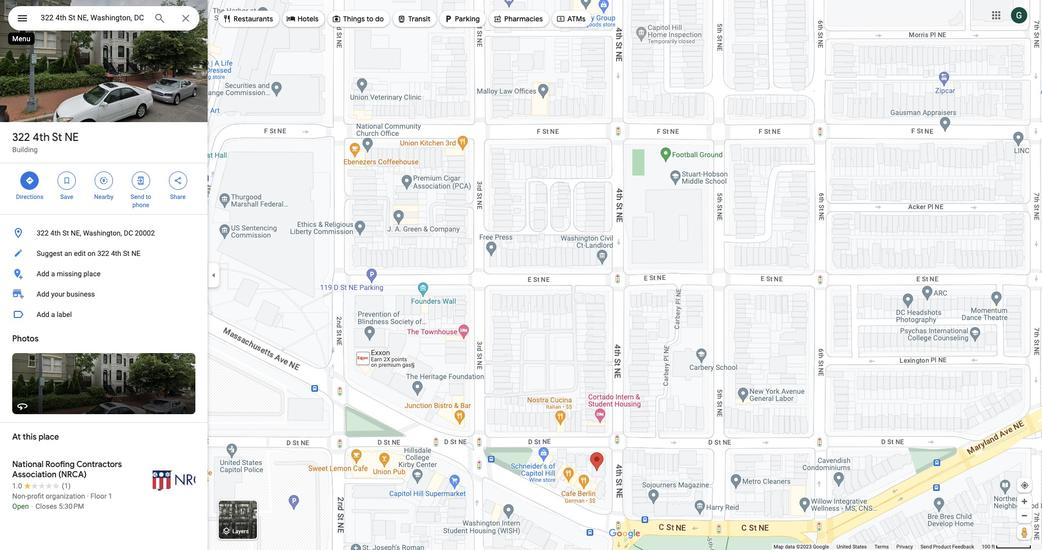 Task type: describe. For each thing, give the bounding box(es) containing it.
united states button
[[837, 544, 868, 550]]


[[332, 13, 341, 24]]

add a label button
[[0, 304, 208, 325]]

pharmacies
[[505, 14, 543, 23]]


[[287, 13, 296, 24]]

suggest an edit on 322 4th st ne
[[37, 250, 141, 258]]

suggest an edit on 322 4th st ne button
[[0, 243, 208, 264]]

data
[[786, 544, 796, 550]]


[[173, 175, 183, 186]]

united
[[837, 544, 852, 550]]

non-
[[12, 492, 27, 501]]


[[557, 13, 566, 24]]

 restaurants
[[223, 13, 273, 24]]

building
[[12, 146, 38, 154]]

things
[[343, 14, 365, 23]]

send for send product feedback
[[921, 544, 933, 550]]

place inside add a missing place button
[[84, 270, 101, 278]]

business
[[67, 290, 95, 298]]

st for ne,
[[62, 229, 69, 237]]

st for ne
[[52, 130, 62, 145]]

none field inside 322 4th st ne, washington, dc 20002 field
[[41, 12, 146, 24]]

zoom in image
[[1021, 498, 1029, 506]]

322 4th st ne, washington, dc 20002 button
[[0, 223, 208, 243]]


[[62, 175, 71, 186]]

national roofing contractors association (nrca)
[[12, 460, 122, 480]]

322 4th st ne, washington, dc 20002
[[37, 229, 155, 237]]


[[25, 175, 34, 186]]

100 ft
[[982, 544, 996, 550]]

add for add a label
[[37, 311, 49, 319]]

photos
[[12, 334, 39, 344]]

to inside send to phone
[[146, 193, 151, 201]]

4th inside button
[[111, 250, 121, 258]]

actions for 322 4th st ne region
[[0, 163, 208, 214]]

google
[[814, 544, 830, 550]]

a for label
[[51, 311, 55, 319]]

states
[[853, 544, 868, 550]]

4th for ne
[[33, 130, 50, 145]]

send for send to phone
[[131, 193, 144, 201]]

label
[[57, 311, 72, 319]]

contractors
[[76, 460, 122, 470]]

restaurants
[[234, 14, 273, 23]]

100
[[982, 544, 991, 550]]


[[136, 175, 146, 186]]

send product feedback
[[921, 544, 975, 550]]

association
[[12, 470, 57, 480]]

directions
[[16, 193, 43, 201]]

feedback
[[953, 544, 975, 550]]

 pharmacies
[[493, 13, 543, 24]]

at this place
[[12, 432, 59, 442]]

washington,
[[83, 229, 122, 237]]

national
[[12, 460, 44, 470]]

edit
[[74, 250, 86, 258]]


[[99, 175, 108, 186]]

terms button
[[875, 544, 889, 550]]

322 4th St NE, Washington, DC 20002 field
[[8, 6, 200, 31]]

⋅
[[31, 503, 34, 511]]

add a missing place
[[37, 270, 101, 278]]

 parking
[[444, 13, 480, 24]]

 button
[[8, 6, 37, 33]]

 search field
[[8, 6, 200, 33]]

 hotels
[[287, 13, 319, 24]]


[[16, 11, 29, 25]]

hotels
[[298, 14, 319, 23]]

parking
[[455, 14, 480, 23]]

organization
[[46, 492, 85, 501]]

floor
[[91, 492, 107, 501]]

·
[[87, 492, 89, 501]]

 things to do
[[332, 13, 384, 24]]

united states
[[837, 544, 868, 550]]

do
[[375, 14, 384, 23]]

100 ft button
[[982, 544, 1032, 550]]

add your business
[[37, 290, 95, 298]]

atms
[[568, 14, 586, 23]]

terms
[[875, 544, 889, 550]]

send to phone
[[131, 193, 151, 209]]

privacy button
[[897, 544, 914, 550]]

add for add your business
[[37, 290, 49, 298]]

1.0 stars 1 reviews image
[[12, 481, 71, 491]]

closes
[[36, 503, 57, 511]]



Task type: locate. For each thing, give the bounding box(es) containing it.
ne inside 322 4th st ne building
[[65, 130, 79, 145]]

ne inside button
[[131, 250, 141, 258]]

(nrca)
[[58, 470, 87, 480]]

322 inside button
[[37, 229, 49, 237]]

add inside add your business link
[[37, 290, 49, 298]]

a
[[51, 270, 55, 278], [51, 311, 55, 319]]

322 4th st ne main content
[[0, 0, 208, 550]]

st inside button
[[62, 229, 69, 237]]

1 vertical spatial st
[[62, 229, 69, 237]]

322 for ne,
[[37, 229, 49, 237]]

0 vertical spatial send
[[131, 193, 144, 201]]

1 vertical spatial to
[[146, 193, 151, 201]]

send
[[131, 193, 144, 201], [921, 544, 933, 550]]

collapse side panel image
[[208, 270, 219, 281]]

0 horizontal spatial 322
[[12, 130, 30, 145]]

1 vertical spatial a
[[51, 311, 55, 319]]

1.0
[[12, 482, 22, 490]]

4th for ne,
[[50, 229, 61, 237]]

google account: greg robinson  
(robinsongreg175@gmail.com) image
[[1012, 7, 1028, 23]]

add your business link
[[0, 284, 208, 304]]

a left label
[[51, 311, 55, 319]]

4th
[[33, 130, 50, 145], [50, 229, 61, 237], [111, 250, 121, 258]]

4th left ne,
[[50, 229, 61, 237]]

1
[[109, 492, 113, 501]]

(1)
[[62, 482, 71, 490]]

1 horizontal spatial send
[[921, 544, 933, 550]]

add
[[37, 270, 49, 278], [37, 290, 49, 298], [37, 311, 49, 319]]

show your location image
[[1021, 481, 1030, 490]]


[[444, 13, 453, 24]]

2 vertical spatial 322
[[97, 250, 109, 258]]

a inside add a missing place button
[[51, 270, 55, 278]]

0 vertical spatial add
[[37, 270, 49, 278]]

0 vertical spatial to
[[367, 14, 374, 23]]

1 a from the top
[[51, 270, 55, 278]]

google maps element
[[0, 0, 1043, 550]]

show street view coverage image
[[1018, 525, 1033, 540]]

send up the phone
[[131, 193, 144, 201]]

0 horizontal spatial 4th
[[33, 130, 50, 145]]

2 horizontal spatial 4th
[[111, 250, 121, 258]]

0 vertical spatial 4th
[[33, 130, 50, 145]]

0 vertical spatial ne
[[65, 130, 79, 145]]

nearby
[[94, 193, 114, 201]]

20002
[[135, 229, 155, 237]]

ne up 
[[65, 130, 79, 145]]

footer inside google maps element
[[774, 544, 982, 550]]

2 add from the top
[[37, 290, 49, 298]]

4th up building
[[33, 130, 50, 145]]

missing
[[57, 270, 82, 278]]

add down the suggest
[[37, 270, 49, 278]]

product
[[934, 544, 952, 550]]

322 for ne
[[12, 130, 30, 145]]

at
[[12, 432, 21, 442]]

1 vertical spatial ne
[[131, 250, 141, 258]]

2 horizontal spatial 322
[[97, 250, 109, 258]]

1 horizontal spatial ne
[[131, 250, 141, 258]]

4th inside button
[[50, 229, 61, 237]]

to up the phone
[[146, 193, 151, 201]]

0 horizontal spatial send
[[131, 193, 144, 201]]

st
[[52, 130, 62, 145], [62, 229, 69, 237], [123, 250, 130, 258]]

add left label
[[37, 311, 49, 319]]

add for add a missing place
[[37, 270, 49, 278]]

1 add from the top
[[37, 270, 49, 278]]

0 horizontal spatial place
[[39, 432, 59, 442]]

map data ©2023 google
[[774, 544, 830, 550]]

send left product
[[921, 544, 933, 550]]

0 vertical spatial 322
[[12, 130, 30, 145]]

1 horizontal spatial st
[[62, 229, 69, 237]]

st inside button
[[123, 250, 130, 258]]

322 right on
[[97, 250, 109, 258]]

4th down 322 4th st ne, washington, dc 20002 button
[[111, 250, 121, 258]]

2 a from the top
[[51, 311, 55, 319]]

add a label
[[37, 311, 72, 319]]

1 vertical spatial send
[[921, 544, 933, 550]]

profit
[[27, 492, 44, 501]]

0 vertical spatial a
[[51, 270, 55, 278]]

st inside 322 4th st ne building
[[52, 130, 62, 145]]

322 inside button
[[97, 250, 109, 258]]

©2023
[[797, 544, 812, 550]]

1 horizontal spatial 322
[[37, 229, 49, 237]]

suggest
[[37, 250, 63, 258]]

send inside send to phone
[[131, 193, 144, 201]]

0 horizontal spatial ne
[[65, 130, 79, 145]]

2 horizontal spatial st
[[123, 250, 130, 258]]

to left "do"
[[367, 14, 374, 23]]

0 vertical spatial place
[[84, 270, 101, 278]]

 transit
[[397, 13, 431, 24]]

dc
[[124, 229, 133, 237]]

an
[[64, 250, 72, 258]]

ne
[[65, 130, 79, 145], [131, 250, 141, 258]]

add inside add a label button
[[37, 311, 49, 319]]


[[397, 13, 406, 24]]

to inside  things to do
[[367, 14, 374, 23]]

1 vertical spatial 322
[[37, 229, 49, 237]]

2 vertical spatial 4th
[[111, 250, 121, 258]]

0 vertical spatial st
[[52, 130, 62, 145]]

a inside add a label button
[[51, 311, 55, 319]]

on
[[88, 250, 96, 258]]

share
[[170, 193, 186, 201]]

ne,
[[71, 229, 81, 237]]

322
[[12, 130, 30, 145], [37, 229, 49, 237], [97, 250, 109, 258]]

3 add from the top
[[37, 311, 49, 319]]

1 horizontal spatial 4th
[[50, 229, 61, 237]]

place right this
[[39, 432, 59, 442]]

0 horizontal spatial st
[[52, 130, 62, 145]]


[[223, 13, 232, 24]]

send inside button
[[921, 544, 933, 550]]

1 vertical spatial add
[[37, 290, 49, 298]]

place down on
[[84, 270, 101, 278]]

send product feedback button
[[921, 544, 975, 550]]

privacy
[[897, 544, 914, 550]]

1 horizontal spatial place
[[84, 270, 101, 278]]

save
[[60, 193, 73, 201]]

footer containing map data ©2023 google
[[774, 544, 982, 550]]

1 horizontal spatial to
[[367, 14, 374, 23]]

map
[[774, 544, 784, 550]]

a for missing
[[51, 270, 55, 278]]

None field
[[41, 12, 146, 24]]

footer
[[774, 544, 982, 550]]

add a missing place button
[[0, 264, 208, 284]]

322 up building
[[12, 130, 30, 145]]

2 vertical spatial add
[[37, 311, 49, 319]]

0 horizontal spatial to
[[146, 193, 151, 201]]

322 up the suggest
[[37, 229, 49, 237]]

1 vertical spatial place
[[39, 432, 59, 442]]

a left missing
[[51, 270, 55, 278]]

4th inside 322 4th st ne building
[[33, 130, 50, 145]]

transit
[[409, 14, 431, 23]]

this
[[23, 432, 37, 442]]

to
[[367, 14, 374, 23], [146, 193, 151, 201]]

322 inside 322 4th st ne building
[[12, 130, 30, 145]]

phone
[[132, 202, 149, 209]]

place
[[84, 270, 101, 278], [39, 432, 59, 442]]

add inside add a missing place button
[[37, 270, 49, 278]]

2 vertical spatial st
[[123, 250, 130, 258]]

add left "your" on the bottom left of the page
[[37, 290, 49, 298]]

ft
[[992, 544, 996, 550]]

5:30 pm
[[59, 503, 84, 511]]

layers
[[233, 529, 249, 535]]

roofing
[[45, 460, 75, 470]]

322 4th st ne building
[[12, 130, 79, 154]]


[[493, 13, 503, 24]]

1 vertical spatial 4th
[[50, 229, 61, 237]]

zoom out image
[[1021, 512, 1029, 520]]

non-profit organization · floor 1 open ⋅ closes 5:30 pm
[[12, 492, 113, 511]]

your
[[51, 290, 65, 298]]

ne down dc
[[131, 250, 141, 258]]

open
[[12, 503, 29, 511]]



Task type: vqa. For each thing, say whether or not it's contained in the screenshot.
National
yes



